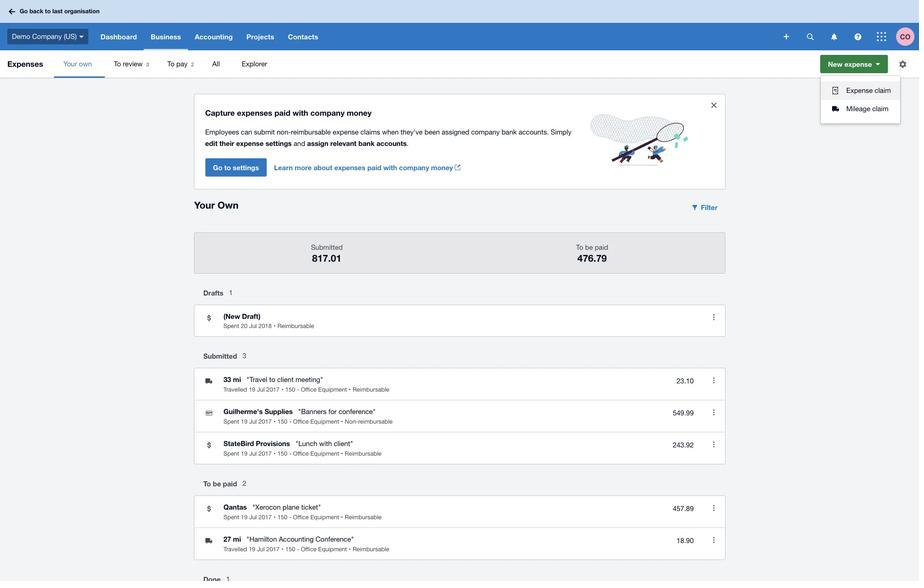 Task type: vqa. For each thing, say whether or not it's contained in the screenshot.
Submitted associated with Submitted
yes



Task type: locate. For each thing, give the bounding box(es) containing it.
"xerocon
[[253, 504, 281, 511]]

1 vertical spatial bank
[[359, 139, 375, 147]]

0 horizontal spatial expense
[[236, 139, 264, 147]]

1 horizontal spatial submitted
[[311, 244, 343, 251]]

1 vertical spatial travelled
[[224, 546, 247, 553]]

assigned
[[442, 128, 470, 136]]

supplies
[[265, 407, 293, 416]]

to for 476.79
[[577, 244, 584, 251]]

go down edit at the top left of page
[[213, 163, 223, 172]]

2017 for guilherme's supplies
[[259, 418, 272, 425]]

1 vertical spatial be
[[213, 480, 221, 488]]

spent 19 jul 2017 • 150 - office equipment • reimbursable
[[224, 451, 382, 457], [224, 514, 382, 521]]

money down been
[[431, 163, 453, 172]]

1 vertical spatial go
[[213, 163, 223, 172]]

1 vertical spatial see more options image
[[705, 404, 724, 422]]

"xerocon plane ticket"
[[253, 504, 321, 511]]

can
[[241, 128, 252, 136]]

projects button
[[240, 23, 281, 50]]

settings
[[266, 139, 292, 147], [233, 163, 259, 172]]

0 vertical spatial your
[[63, 60, 77, 68]]

0 horizontal spatial svg image
[[79, 36, 84, 38]]

150
[[286, 386, 295, 393], [278, 418, 288, 425], [278, 451, 288, 457], [278, 514, 288, 521], [286, 546, 295, 553]]

2017 down "xerocon
[[259, 514, 272, 521]]

reimbursable inside (new draft) spent 20 jul 2018 • reimbursable
[[278, 323, 314, 330]]

0 vertical spatial company
[[311, 108, 345, 118]]

accounting up all
[[195, 33, 233, 41]]

0 horizontal spatial expenses
[[237, 108, 273, 118]]

see more options image right the 457.89
[[705, 499, 724, 518]]

1 horizontal spatial go
[[213, 163, 223, 172]]

contacts
[[288, 33, 319, 41]]

2 travelled from the top
[[224, 546, 247, 553]]

0 horizontal spatial settings
[[233, 163, 259, 172]]

equipment for guilherme's supplies
[[311, 418, 339, 425]]

be
[[586, 244, 593, 251], [213, 480, 221, 488]]

your for your own
[[194, 200, 215, 211]]

go to settings button
[[205, 158, 267, 177]]

0 vertical spatial spent 19 jul 2017 • 150 - office equipment • reimbursable
[[224, 451, 382, 457]]

to inside go to settings button
[[224, 163, 231, 172]]

company down .
[[399, 163, 430, 172]]

1 horizontal spatial expense
[[333, 128, 359, 136]]

and
[[294, 140, 305, 147]]

jul down "hamilton
[[257, 546, 265, 553]]

they've
[[401, 128, 423, 136]]

see more options image right 18.90
[[705, 531, 724, 550]]

1 see more options image from the top
[[705, 372, 724, 390]]

1 vertical spatial company
[[472, 128, 500, 136]]

jul for "xerocon plane ticket"
[[249, 514, 257, 521]]

2 spent from the top
[[224, 418, 239, 425]]

0 vertical spatial to
[[45, 7, 51, 15]]

0 vertical spatial see more options image
[[705, 308, 724, 327]]

explorer button
[[233, 50, 280, 78]]

1 vertical spatial your
[[194, 200, 215, 211]]

0 horizontal spatial your
[[63, 60, 77, 68]]

guilherme's
[[224, 407, 263, 416]]

travelled 19 jul 2017 • 150 - office equipment • reimbursable down meeting"
[[224, 386, 390, 393]]

0 horizontal spatial submitted
[[204, 352, 237, 360]]

travelled 19 jul 2017 • 150 - office equipment • reimbursable down "hamilton accounting conference"
[[224, 546, 390, 553]]

2017 down "hamilton
[[267, 546, 280, 553]]

• down the conference"
[[349, 546, 351, 553]]

2017 for qantas
[[259, 514, 272, 521]]

reimbursable up the conference"
[[345, 514, 382, 521]]

company right assigned
[[472, 128, 500, 136]]

19 down qantas
[[241, 514, 248, 521]]

expense inside the new expense popup button
[[845, 60, 873, 68]]

with down accounts
[[384, 163, 397, 172]]

paid up non-
[[275, 108, 291, 118]]

expenses up "can"
[[237, 108, 273, 118]]

1 vertical spatial mi
[[233, 535, 241, 543]]

new expense button
[[821, 55, 889, 73]]

0 vertical spatial travelled
[[224, 386, 247, 393]]

banner
[[0, 0, 920, 50]]

0 vertical spatial go
[[20, 7, 28, 15]]

settings down non-
[[266, 139, 292, 147]]

2 right pay
[[191, 62, 194, 67]]

0 vertical spatial submitted
[[311, 244, 343, 251]]

with up and
[[293, 108, 309, 118]]

"travel
[[247, 376, 268, 384]]

2017 down guilherme's supplies
[[259, 418, 272, 425]]

all
[[212, 60, 220, 68]]

2 travelled 19 jul 2017 • 150 - office equipment • reimbursable from the top
[[224, 546, 390, 553]]

2 mi from the top
[[233, 535, 241, 543]]

office down plane
[[293, 514, 309, 521]]

to
[[45, 7, 51, 15], [224, 163, 231, 172], [269, 376, 276, 384]]

1 travelled from the top
[[224, 386, 247, 393]]

jul
[[249, 323, 257, 330], [257, 386, 265, 393], [249, 418, 257, 425], [249, 451, 257, 457], [249, 514, 257, 521], [257, 546, 265, 553]]

to for 2
[[167, 60, 175, 68]]

19 for statebird provisions
[[241, 451, 248, 457]]

svg image inside demo company (us) popup button
[[79, 36, 84, 38]]

1 vertical spatial money
[[431, 163, 453, 172]]

0 horizontal spatial be
[[213, 480, 221, 488]]

2
[[191, 62, 194, 67], [243, 480, 247, 487]]

demo
[[12, 32, 30, 40]]

capture expenses paid with company money status
[[194, 94, 725, 189]]

19 down "hamilton
[[249, 546, 256, 553]]

accounting down plane
[[279, 536, 314, 543]]

your inside button
[[63, 60, 77, 68]]

with left client"
[[319, 440, 332, 448]]

0 horizontal spatial go
[[20, 7, 28, 15]]

claim for mileage claim
[[873, 105, 889, 113]]

office down "lunch
[[293, 451, 309, 457]]

to left the last in the left top of the page
[[45, 7, 51, 15]]

your
[[63, 60, 77, 68], [194, 200, 215, 211]]

• down "hamilton accounting conference"
[[282, 546, 284, 553]]

draft)
[[242, 312, 261, 320]]

1 horizontal spatial 3
[[243, 352, 247, 360]]

1 vertical spatial settings
[[233, 163, 259, 172]]

travelled down 33 mi
[[224, 386, 247, 393]]

0 horizontal spatial group
[[54, 50, 814, 78]]

equipment down ticket"
[[311, 514, 339, 521]]

2 inside to pay 2
[[191, 62, 194, 67]]

go inside button
[[213, 163, 223, 172]]

19 down statebird
[[241, 451, 248, 457]]

reimbursable down conference"
[[358, 418, 393, 425]]

submitted for submitted
[[204, 352, 237, 360]]

demo company (us)
[[12, 32, 77, 40]]

2017 down the provisions
[[259, 451, 272, 457]]

reimbursable up conference"
[[353, 386, 390, 393]]

476.79
[[578, 253, 607, 264]]

group
[[54, 50, 814, 78], [821, 76, 901, 124]]

to pay 2
[[167, 60, 194, 68]]

1 vertical spatial expenses
[[335, 163, 366, 172]]

expense down "can"
[[236, 139, 264, 147]]

1 horizontal spatial with
[[319, 440, 332, 448]]

money
[[347, 108, 372, 118], [431, 163, 453, 172]]

19 down guilherme's
[[241, 418, 248, 425]]

jul down "travel
[[257, 386, 265, 393]]

• down client"
[[341, 451, 343, 457]]

claim down expense claim
[[873, 105, 889, 113]]

spent for qantas
[[224, 514, 239, 521]]

jul right 20
[[249, 323, 257, 330]]

bank down claims
[[359, 139, 375, 147]]

to left client
[[269, 376, 276, 384]]

150 down the provisions
[[278, 451, 288, 457]]

paid inside to be paid 476.79
[[595, 244, 609, 251]]

spent down statebird
[[224, 451, 239, 457]]

1 vertical spatial submitted
[[204, 352, 237, 360]]

1 vertical spatial reimbursable
[[358, 418, 393, 425]]

svg image right (us)
[[79, 36, 84, 38]]

0 vertical spatial money
[[347, 108, 372, 118]]

be inside to be paid 476.79
[[586, 244, 593, 251]]

reimbursable down client"
[[345, 451, 382, 457]]

money inside button
[[431, 163, 453, 172]]

office for statebird provisions
[[293, 451, 309, 457]]

1 horizontal spatial company
[[399, 163, 430, 172]]

1 horizontal spatial be
[[586, 244, 593, 251]]

2 horizontal spatial with
[[384, 163, 397, 172]]

1 spent 19 jul 2017 • 150 - office equipment • reimbursable from the top
[[224, 451, 382, 457]]

2 spent 19 jul 2017 • 150 - office equipment • reimbursable from the top
[[224, 514, 382, 521]]

group containing expense claim
[[821, 76, 901, 124]]

817.01
[[312, 253, 342, 264]]

19 for guilherme's supplies
[[241, 418, 248, 425]]

0 vertical spatial reimbursable
[[291, 128, 331, 136]]

bank left accounts.
[[502, 128, 517, 136]]

2 vertical spatial expense
[[236, 139, 264, 147]]

• inside (new draft) spent 20 jul 2018 • reimbursable
[[274, 323, 276, 330]]

2 right to be paid
[[243, 480, 247, 487]]

mi for 33 mi
[[233, 375, 241, 384]]

0 vertical spatial be
[[586, 244, 593, 251]]

0 vertical spatial travelled 19 jul 2017 • 150 - office equipment • reimbursable
[[224, 386, 390, 393]]

reimbursable up assign at the top left of page
[[291, 128, 331, 136]]

reimbursable for client
[[353, 386, 390, 393]]

27 mi
[[224, 535, 241, 543]]

your own
[[63, 60, 92, 68]]

reimbursable
[[278, 323, 314, 330], [353, 386, 390, 393], [345, 451, 382, 457], [345, 514, 382, 521], [353, 546, 390, 553]]

to for 3
[[114, 60, 121, 68]]

expense right new on the right
[[845, 60, 873, 68]]

1 vertical spatial claim
[[873, 105, 889, 113]]

capture
[[205, 108, 235, 118]]

2 horizontal spatial to
[[269, 376, 276, 384]]

new expense
[[829, 60, 873, 68]]

0 horizontal spatial reimbursable
[[291, 128, 331, 136]]

1 travelled 19 jul 2017 • 150 - office equipment • reimbursable from the top
[[224, 386, 390, 393]]

0 horizontal spatial accounting
[[195, 33, 233, 41]]

equipment down the conference"
[[318, 546, 347, 553]]

expenses down relevant on the left
[[335, 163, 366, 172]]

"hamilton
[[247, 536, 277, 543]]

"lunch
[[296, 440, 318, 448]]

2 horizontal spatial company
[[472, 128, 500, 136]]

0 vertical spatial accounting
[[195, 33, 233, 41]]

spent down (new
[[224, 323, 239, 330]]

spent 19 jul 2017 • 150 - office equipment • reimbursable down ticket"
[[224, 514, 382, 521]]

be for to be paid
[[213, 480, 221, 488]]

jul down "xerocon
[[249, 514, 257, 521]]

0 horizontal spatial with
[[293, 108, 309, 118]]

spent 19 jul 2017 • 150 - office equipment • reimbursable for statebird provisions
[[224, 451, 382, 457]]

money up claims
[[347, 108, 372, 118]]

3 see more options image from the top
[[705, 499, 724, 518]]

accounts.
[[519, 128, 549, 136]]

1 horizontal spatial group
[[821, 76, 901, 124]]

jul for "lunch with client"
[[249, 451, 257, 457]]

your own
[[194, 200, 239, 211]]

provisions
[[256, 440, 290, 448]]

expenses
[[7, 59, 43, 69]]

150 down "xerocon plane ticket"
[[278, 514, 288, 521]]

learn more about expenses paid with company money button
[[274, 158, 468, 177]]

0 vertical spatial claim
[[875, 87, 892, 94]]

0 vertical spatial settings
[[266, 139, 292, 147]]

4 see more options image from the top
[[705, 531, 724, 550]]

"lunch with client"
[[296, 440, 353, 448]]

equipment for statebird provisions
[[311, 451, 339, 457]]

2 vertical spatial to
[[269, 376, 276, 384]]

equipment
[[318, 386, 347, 393], [311, 418, 339, 425], [311, 451, 339, 457], [311, 514, 339, 521], [318, 546, 347, 553]]

1 horizontal spatial bank
[[502, 128, 517, 136]]

office down "hamilton accounting conference"
[[301, 546, 317, 553]]

capture expenses paid with company money
[[205, 108, 372, 118]]

1 horizontal spatial money
[[431, 163, 453, 172]]

statebird
[[224, 440, 254, 448]]

mileage claim
[[847, 105, 889, 113]]

0 horizontal spatial 3
[[146, 62, 149, 67]]

claim right expense
[[875, 87, 892, 94]]

settings inside the employees can submit non-reimbursable expense claims when they've been assigned company bank accounts. simply edit their expense settings and assign relevant bank accounts .
[[266, 139, 292, 147]]

see more options image for 23.10
[[705, 372, 724, 390]]

paid up qantas
[[223, 480, 237, 488]]

0 vertical spatial 2
[[191, 62, 194, 67]]

"travel to client meeting"
[[247, 376, 323, 384]]

drafts
[[204, 289, 224, 297]]

19 for qantas
[[241, 514, 248, 521]]

2 vertical spatial company
[[399, 163, 430, 172]]

2017
[[267, 386, 280, 393], [259, 418, 272, 425], [259, 451, 272, 457], [259, 514, 272, 521], [267, 546, 280, 553]]

3 right review
[[146, 62, 149, 67]]

travelled down 27 mi
[[224, 546, 247, 553]]

150 down "hamilton accounting conference"
[[286, 546, 295, 553]]

jul for "hamilton accounting conference"
[[257, 546, 265, 553]]

spent inside (new draft) spent 20 jul 2018 • reimbursable
[[224, 323, 239, 330]]

mi for 27 mi
[[233, 535, 241, 543]]

with
[[293, 108, 309, 118], [384, 163, 397, 172], [319, 440, 332, 448]]

1 horizontal spatial to
[[224, 163, 231, 172]]

to inside to be paid 476.79
[[577, 244, 584, 251]]

3 down 20
[[243, 352, 247, 360]]

1 vertical spatial to
[[224, 163, 231, 172]]

qantas
[[224, 503, 247, 511]]

0 vertical spatial mi
[[233, 375, 241, 384]]

to down their
[[224, 163, 231, 172]]

0 vertical spatial 3
[[146, 62, 149, 67]]

1 vertical spatial accounting
[[279, 536, 314, 543]]

2 horizontal spatial expense
[[845, 60, 873, 68]]

equipment down "lunch with client"
[[311, 451, 339, 457]]

jul down guilherme's supplies
[[249, 418, 257, 425]]

spent down qantas
[[224, 514, 239, 521]]

.
[[407, 140, 409, 147]]

jul down statebird provisions
[[249, 451, 257, 457]]

review
[[123, 60, 143, 68]]

group containing to review
[[54, 50, 814, 78]]

1 vertical spatial 2
[[243, 480, 247, 487]]

1 mi from the top
[[233, 375, 241, 384]]

1 see more options image from the top
[[705, 308, 724, 327]]

1 vertical spatial with
[[384, 163, 397, 172]]

0 horizontal spatial 2
[[191, 62, 194, 67]]

see more options image
[[705, 308, 724, 327], [705, 404, 724, 422]]

paid down accounts
[[368, 163, 382, 172]]

1 spent from the top
[[224, 323, 239, 330]]

about
[[314, 163, 333, 172]]

paid up 476.79
[[595, 244, 609, 251]]

mi right 27
[[233, 535, 241, 543]]

jul for "banners for conference"
[[249, 418, 257, 425]]

1 horizontal spatial settings
[[266, 139, 292, 147]]

0 horizontal spatial to
[[45, 7, 51, 15]]

0 horizontal spatial company
[[311, 108, 345, 118]]

33 mi
[[224, 375, 241, 384]]

see more options image
[[705, 372, 724, 390], [705, 436, 724, 454], [705, 499, 724, 518], [705, 531, 724, 550]]

1 vertical spatial travelled 19 jul 2017 • 150 - office equipment • reimbursable
[[224, 546, 390, 553]]

• right 2018 at the left of the page
[[274, 323, 276, 330]]

2 see more options image from the top
[[705, 436, 724, 454]]

0 vertical spatial expenses
[[237, 108, 273, 118]]

projects
[[247, 33, 274, 41]]

submitted for submitted 817.01
[[311, 244, 343, 251]]

travelled 19 jul 2017 • 150 - office equipment • reimbursable
[[224, 386, 390, 393], [224, 546, 390, 553]]

svg image up the new expense popup button
[[855, 33, 862, 40]]

mi right 33
[[233, 375, 241, 384]]

spent down guilherme's
[[224, 418, 239, 425]]

150 down supplies
[[278, 418, 288, 425]]

3 spent from the top
[[224, 451, 239, 457]]

reimbursable down the conference"
[[353, 546, 390, 553]]

see more options image right 23.10
[[705, 372, 724, 390]]

150 for statebird provisions
[[278, 451, 288, 457]]

submitted up 33
[[204, 352, 237, 360]]

company inside learn more about expenses paid with company money button
[[399, 163, 430, 172]]

claim
[[875, 87, 892, 94], [873, 105, 889, 113]]

1 vertical spatial spent 19 jul 2017 • 150 - office equipment • reimbursable
[[224, 514, 382, 521]]

see more options image for 243.92
[[705, 436, 724, 454]]

dashboard
[[101, 33, 137, 41]]

0 vertical spatial expense
[[845, 60, 873, 68]]

settings down their
[[233, 163, 259, 172]]

go left back
[[20, 7, 28, 15]]

expense
[[845, 60, 873, 68], [333, 128, 359, 136], [236, 139, 264, 147]]

1 horizontal spatial your
[[194, 200, 215, 211]]

- down supplies
[[289, 418, 292, 425]]

office down "banners
[[293, 418, 309, 425]]

learn
[[274, 163, 293, 172]]

svg image
[[9, 8, 15, 14], [878, 32, 887, 41], [807, 33, 814, 40], [832, 33, 838, 40], [784, 34, 790, 39]]

accounting button
[[188, 23, 240, 50]]

accounting
[[195, 33, 233, 41], [279, 536, 314, 543]]

- down the provisions
[[289, 451, 292, 457]]

•
[[274, 323, 276, 330], [282, 386, 284, 393], [349, 386, 351, 393], [274, 418, 276, 425], [341, 418, 343, 425], [274, 451, 276, 457], [341, 451, 343, 457], [274, 514, 276, 521], [341, 514, 343, 521], [282, 546, 284, 553], [349, 546, 351, 553]]

equipment down for
[[311, 418, 339, 425]]

1 horizontal spatial expenses
[[335, 163, 366, 172]]

bank
[[502, 128, 517, 136], [359, 139, 375, 147]]

expense up relevant on the left
[[333, 128, 359, 136]]

4 spent from the top
[[224, 514, 239, 521]]

svg image
[[855, 33, 862, 40], [79, 36, 84, 38]]

spent 19 jul 2017 • 150 - office equipment • reimbursable down "lunch
[[224, 451, 382, 457]]



Task type: describe. For each thing, give the bounding box(es) containing it.
- for guilherme's supplies
[[289, 418, 292, 425]]

• up conference"
[[349, 386, 351, 393]]

1
[[229, 289, 233, 297]]

employees can submit non-reimbursable expense claims when they've been assigned company bank accounts. simply edit their expense settings and assign relevant bank accounts .
[[205, 128, 572, 147]]

see more options image for 457.89
[[705, 499, 724, 518]]

plane
[[283, 504, 300, 511]]

- for statebird provisions
[[289, 451, 292, 457]]

spent 19 jul 2017 • 150 - office equipment • non-reimbursable
[[224, 418, 393, 425]]

travelled 19 jul 2017 • 150 - office equipment • reimbursable for 27 mi
[[224, 546, 390, 553]]

mileage
[[847, 105, 871, 113]]

go for go to settings
[[213, 163, 223, 172]]

• left 'non-' at the bottom of the page
[[341, 418, 343, 425]]

meeting"
[[296, 376, 323, 384]]

expense claim
[[847, 87, 892, 94]]

ticket"
[[302, 504, 321, 511]]

paid for capture expenses paid with company money
[[275, 108, 291, 118]]

"banners for conference"
[[298, 408, 376, 416]]

learn more about expenses paid with company money
[[274, 163, 453, 172]]

accounts
[[377, 139, 407, 147]]

reimbursable inside the employees can submit non-reimbursable expense claims when they've been assigned company bank accounts. simply edit their expense settings and assign relevant bank accounts .
[[291, 128, 331, 136]]

457.89
[[673, 505, 694, 513]]

relevant
[[331, 139, 357, 147]]

1 horizontal spatial 2
[[243, 480, 247, 487]]

(new draft) spent 20 jul 2018 • reimbursable
[[224, 312, 314, 330]]

paid for to be paid
[[223, 480, 237, 488]]

travelled for 27
[[224, 546, 247, 553]]

company inside the employees can submit non-reimbursable expense claims when they've been assigned company bank accounts. simply edit their expense settings and assign relevant bank accounts .
[[472, 128, 500, 136]]

be for to be paid 476.79
[[586, 244, 593, 251]]

549.99
[[673, 409, 694, 417]]

close image
[[705, 96, 724, 114]]

spent for guilherme's supplies
[[224, 418, 239, 425]]

when
[[382, 128, 399, 136]]

19 down "travel
[[249, 386, 256, 393]]

expenses inside button
[[335, 163, 366, 172]]

explorer
[[242, 60, 267, 68]]

with inside button
[[384, 163, 397, 172]]

go back to last organisation link
[[5, 3, 105, 20]]

employees
[[205, 128, 239, 136]]

submit
[[254, 128, 275, 136]]

business
[[151, 33, 181, 41]]

to be paid 476.79
[[577, 244, 609, 264]]

1 horizontal spatial accounting
[[279, 536, 314, 543]]

see more options image for 18.90
[[705, 531, 724, 550]]

filter
[[701, 203, 718, 212]]

3 inside to review 3
[[146, 62, 149, 67]]

• down the provisions
[[274, 451, 276, 457]]

dashboard link
[[94, 23, 144, 50]]

go to settings
[[213, 163, 259, 172]]

go to settings link
[[205, 158, 274, 177]]

office for guilherme's supplies
[[293, 418, 309, 425]]

0 vertical spatial with
[[293, 108, 309, 118]]

your own button
[[54, 50, 105, 78]]

- for qantas
[[289, 514, 292, 521]]

claims
[[361, 128, 381, 136]]

svg image inside go back to last organisation link
[[9, 8, 15, 14]]

150 for guilherme's supplies
[[278, 418, 288, 425]]

pay
[[176, 60, 188, 68]]

• down supplies
[[274, 418, 276, 425]]

equipment for qantas
[[311, 514, 339, 521]]

non-
[[345, 418, 358, 425]]

(us)
[[64, 32, 77, 40]]

- down "hamilton accounting conference"
[[297, 546, 299, 553]]

to review 3
[[114, 60, 149, 68]]

mileage claim button
[[821, 100, 901, 118]]

• up the conference"
[[341, 514, 343, 521]]

150 down client
[[286, 386, 295, 393]]

spent for statebird provisions
[[224, 451, 239, 457]]

"hamilton accounting conference"
[[247, 536, 354, 543]]

reimbursable for ticket"
[[345, 514, 382, 521]]

banner containing co
[[0, 0, 920, 50]]

23.10
[[677, 377, 694, 385]]

your for your own
[[63, 60, 77, 68]]

0 horizontal spatial money
[[347, 108, 372, 118]]

client
[[277, 376, 294, 384]]

- down meeting"
[[297, 386, 299, 393]]

jul inside (new draft) spent 20 jul 2018 • reimbursable
[[249, 323, 257, 330]]

paid for to be paid 476.79
[[595, 244, 609, 251]]

equipment up for
[[318, 386, 347, 393]]

business button
[[144, 23, 188, 50]]

spent 19 jul 2017 • 150 - office equipment • reimbursable for qantas
[[224, 514, 382, 521]]

jul for "travel to client meeting"
[[257, 386, 265, 393]]

paid inside button
[[368, 163, 382, 172]]

submitted 817.01
[[311, 244, 343, 264]]

150 for qantas
[[278, 514, 288, 521]]

client"
[[334, 440, 353, 448]]

• down "xerocon
[[274, 514, 276, 521]]

settings inside button
[[233, 163, 259, 172]]

back
[[29, 7, 43, 15]]

to for "travel to client meeting"
[[269, 376, 276, 384]]

own
[[79, 60, 92, 68]]

demo company (us) button
[[0, 23, 94, 50]]

2 vertical spatial with
[[319, 440, 332, 448]]

1 horizontal spatial svg image
[[855, 33, 862, 40]]

to inside go back to last organisation link
[[45, 7, 51, 15]]

2 see more options image from the top
[[705, 404, 724, 422]]

edit
[[205, 139, 218, 147]]

assign
[[307, 139, 329, 147]]

all button
[[203, 50, 233, 78]]

co
[[901, 32, 911, 41]]

18.90
[[677, 537, 694, 545]]

non-
[[277, 128, 291, 136]]

conference"
[[316, 536, 354, 543]]

office down meeting"
[[301, 386, 317, 393]]

reimbursable for client"
[[345, 451, 382, 457]]

1 vertical spatial expense
[[333, 128, 359, 136]]

contacts button
[[281, 23, 325, 50]]

settings menu image
[[894, 55, 912, 73]]

to for go to settings
[[224, 163, 231, 172]]

conference"
[[339, 408, 376, 416]]

2018
[[259, 323, 272, 330]]

simply
[[551, 128, 572, 136]]

27
[[224, 535, 231, 543]]

for
[[329, 408, 337, 416]]

accounting inside dropdown button
[[195, 33, 233, 41]]

own
[[218, 200, 239, 211]]

postal workers catching money image
[[580, 103, 700, 177]]

expense claim button
[[821, 81, 901, 100]]

0 vertical spatial bank
[[502, 128, 517, 136]]

office for qantas
[[293, 514, 309, 521]]

• down "travel to client meeting"
[[282, 386, 284, 393]]

reimbursable for conference"
[[353, 546, 390, 553]]

2017 down "travel to client meeting"
[[267, 386, 280, 393]]

go for go back to last organisation
[[20, 7, 28, 15]]

guilherme's supplies
[[224, 407, 293, 416]]

new
[[829, 60, 843, 68]]

2017 for statebird provisions
[[259, 451, 272, 457]]

company
[[32, 32, 62, 40]]

to be paid
[[204, 480, 237, 488]]

more
[[295, 163, 312, 172]]

travelled for 33
[[224, 386, 247, 393]]

travelled 19 jul 2017 • 150 - office equipment • reimbursable for 33 mi
[[224, 386, 390, 393]]

(new
[[224, 312, 240, 320]]

"banners
[[298, 408, 327, 416]]

1 vertical spatial 3
[[243, 352, 247, 360]]

33
[[224, 375, 231, 384]]

1 horizontal spatial reimbursable
[[358, 418, 393, 425]]

20
[[241, 323, 248, 330]]

their
[[220, 139, 234, 147]]

0 horizontal spatial bank
[[359, 139, 375, 147]]

claim for expense claim
[[875, 87, 892, 94]]

243.92
[[673, 441, 694, 449]]



